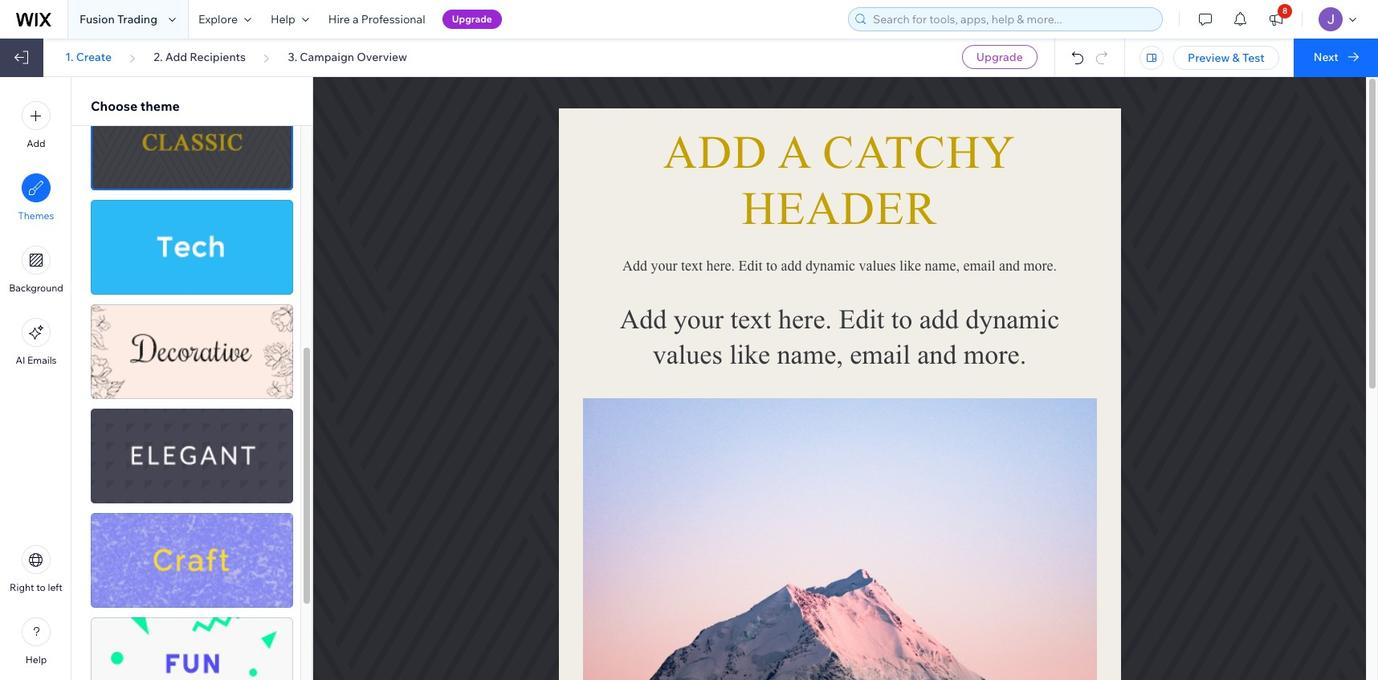 Task type: vqa. For each thing, say whether or not it's contained in the screenshot.
Automations on the left of page
no



Task type: locate. For each thing, give the bounding box(es) containing it.
0 horizontal spatial to
[[36, 581, 46, 593]]

create
[[76, 50, 112, 64]]

dynamic
[[806, 258, 855, 274], [966, 304, 1060, 334]]

add your text here. edit to add dynamic values like name, email and more.
[[622, 258, 1057, 274], [620, 304, 1066, 369]]

1 vertical spatial like
[[729, 340, 770, 369]]

here.
[[706, 258, 735, 274], [778, 304, 832, 334]]

0 horizontal spatial help button
[[22, 618, 51, 666]]

2 horizontal spatial to
[[891, 304, 912, 334]]

help down right to left
[[26, 654, 47, 666]]

upgrade button
[[442, 10, 502, 29], [962, 45, 1037, 69]]

header
[[742, 182, 937, 234]]

1. create link
[[65, 50, 112, 64]]

help button up "3."
[[261, 0, 319, 39]]

like
[[899, 258, 921, 274], [729, 340, 770, 369]]

a inside add a catchy header
[[779, 126, 811, 178]]

1 vertical spatial and
[[917, 340, 957, 369]]

0 vertical spatial dynamic
[[806, 258, 855, 274]]

&
[[1232, 51, 1240, 65]]

1 vertical spatial help
[[26, 654, 47, 666]]

0 vertical spatial add
[[781, 258, 802, 274]]

campaign
[[300, 50, 354, 64]]

1 horizontal spatial like
[[899, 258, 921, 274]]

0 vertical spatial here.
[[706, 258, 735, 274]]

more.
[[1024, 258, 1057, 274], [964, 340, 1027, 369]]

and
[[999, 258, 1020, 274], [917, 340, 957, 369]]

1 vertical spatial upgrade
[[976, 50, 1023, 64]]

1 horizontal spatial values
[[859, 258, 896, 274]]

1 vertical spatial more.
[[964, 340, 1027, 369]]

1 horizontal spatial and
[[999, 258, 1020, 274]]

1 vertical spatial your
[[674, 304, 724, 334]]

1 vertical spatial edit
[[839, 304, 884, 334]]

0 horizontal spatial text
[[681, 258, 703, 274]]

upgrade right professional
[[452, 13, 492, 25]]

a right hire
[[353, 12, 359, 27]]

text inside the add your text here. edit to add dynamic values like name, email and more.
[[730, 304, 771, 334]]

2. add recipients
[[154, 50, 246, 64]]

1 horizontal spatial dynamic
[[966, 304, 1060, 334]]

1 horizontal spatial name,
[[925, 258, 960, 274]]

0 horizontal spatial upgrade
[[452, 13, 492, 25]]

a up the header
[[779, 126, 811, 178]]

1.
[[65, 50, 74, 64]]

0 horizontal spatial help
[[26, 654, 47, 666]]

next
[[1314, 50, 1339, 64]]

add inside the add your text here. edit to add dynamic values like name, email and more.
[[620, 304, 667, 334]]

0 horizontal spatial name,
[[777, 340, 843, 369]]

help button
[[261, 0, 319, 39], [22, 618, 51, 666]]

1 horizontal spatial upgrade
[[976, 50, 1023, 64]]

text
[[681, 258, 703, 274], [730, 304, 771, 334]]

left
[[48, 581, 63, 593]]

emails
[[27, 354, 57, 366]]

8
[[1283, 6, 1288, 16]]

0 horizontal spatial upgrade button
[[442, 10, 502, 29]]

2 vertical spatial to
[[36, 581, 46, 593]]

0 vertical spatial to
[[766, 258, 777, 274]]

0 vertical spatial edit
[[738, 258, 763, 274]]

hire a professional link
[[319, 0, 435, 39]]

choose
[[91, 98, 137, 114]]

help
[[271, 12, 295, 27], [26, 654, 47, 666]]

your inside the add your text here. edit to add dynamic values like name, email and more.
[[674, 304, 724, 334]]

overview
[[357, 50, 407, 64]]

add
[[165, 50, 187, 64], [663, 126, 768, 178], [27, 137, 45, 149], [622, 258, 647, 274], [620, 304, 667, 334]]

0 horizontal spatial email
[[850, 340, 911, 369]]

upgrade button right professional
[[442, 10, 502, 29]]

upgrade down search for tools, apps, help & more... 'field'
[[976, 50, 1023, 64]]

1 vertical spatial add your text here. edit to add dynamic values like name, email and more.
[[620, 304, 1066, 369]]

1 horizontal spatial add
[[919, 304, 959, 334]]

3. campaign overview link
[[288, 50, 407, 64]]

0 vertical spatial upgrade
[[452, 13, 492, 25]]

upgrade for bottom upgrade button
[[976, 50, 1023, 64]]

add
[[781, 258, 802, 274], [919, 304, 959, 334]]

1 horizontal spatial here.
[[778, 304, 832, 334]]

add a catchy header
[[663, 126, 1028, 234]]

0 vertical spatial a
[[353, 12, 359, 27]]

0 vertical spatial help
[[271, 12, 295, 27]]

1 horizontal spatial text
[[730, 304, 771, 334]]

2.
[[154, 50, 163, 64]]

0 vertical spatial like
[[899, 258, 921, 274]]

1 vertical spatial add
[[919, 304, 959, 334]]

0 horizontal spatial here.
[[706, 258, 735, 274]]

0 vertical spatial help button
[[261, 0, 319, 39]]

name,
[[925, 258, 960, 274], [777, 340, 843, 369]]

themes
[[18, 210, 54, 222]]

1 horizontal spatial upgrade button
[[962, 45, 1037, 69]]

1 vertical spatial name,
[[777, 340, 843, 369]]

preview & test
[[1188, 51, 1265, 65]]

your
[[651, 258, 677, 274], [674, 304, 724, 334]]

add inside add a catchy header
[[663, 126, 768, 178]]

help up "3."
[[271, 12, 295, 27]]

0 horizontal spatial values
[[653, 340, 722, 369]]

1 horizontal spatial help button
[[261, 0, 319, 39]]

help button down right to left
[[22, 618, 51, 666]]

upgrade for top upgrade button
[[452, 13, 492, 25]]

0 vertical spatial text
[[681, 258, 703, 274]]

0 vertical spatial email
[[963, 258, 995, 274]]

0 horizontal spatial a
[[353, 12, 359, 27]]

1 vertical spatial email
[[850, 340, 911, 369]]

0 vertical spatial name,
[[925, 258, 960, 274]]

3.
[[288, 50, 297, 64]]

1 horizontal spatial a
[[779, 126, 811, 178]]

catchy
[[823, 126, 1016, 178]]

0 vertical spatial upgrade button
[[442, 10, 502, 29]]

1 vertical spatial text
[[730, 304, 771, 334]]

add inside the add your text here. edit to add dynamic values like name, email and more.
[[919, 304, 959, 334]]

more. inside the add your text here. edit to add dynamic values like name, email and more.
[[964, 340, 1027, 369]]

ai emails button
[[16, 318, 57, 366]]

edit
[[738, 258, 763, 274], [839, 304, 884, 334]]

choose theme
[[91, 98, 180, 114]]

email
[[963, 258, 995, 274], [850, 340, 911, 369]]

a
[[353, 12, 359, 27], [779, 126, 811, 178]]

upgrade
[[452, 13, 492, 25], [976, 50, 1023, 64]]

0 vertical spatial values
[[859, 258, 896, 274]]

8 button
[[1258, 0, 1294, 39]]

1 horizontal spatial edit
[[839, 304, 884, 334]]

to
[[766, 258, 777, 274], [891, 304, 912, 334], [36, 581, 46, 593]]

1 horizontal spatial email
[[963, 258, 995, 274]]

upgrade button down search for tools, apps, help & more... 'field'
[[962, 45, 1037, 69]]

0 horizontal spatial and
[[917, 340, 957, 369]]

values
[[859, 258, 896, 274], [653, 340, 722, 369]]

1 vertical spatial a
[[779, 126, 811, 178]]

0 vertical spatial your
[[651, 258, 677, 274]]

2. add recipients link
[[154, 50, 246, 64]]

1 vertical spatial dynamic
[[966, 304, 1060, 334]]

1 vertical spatial help button
[[22, 618, 51, 666]]



Task type: describe. For each thing, give the bounding box(es) containing it.
preview & test button
[[1173, 46, 1279, 70]]

fusion trading
[[80, 12, 157, 27]]

professional
[[361, 12, 425, 27]]

0 horizontal spatial edit
[[738, 258, 763, 274]]

0 horizontal spatial dynamic
[[806, 258, 855, 274]]

add inside button
[[27, 137, 45, 149]]

preview
[[1188, 51, 1230, 65]]

1 vertical spatial values
[[653, 340, 722, 369]]

Search for tools, apps, help & more... field
[[868, 8, 1157, 31]]

right
[[10, 581, 34, 593]]

1. create
[[65, 50, 112, 64]]

right to left button
[[10, 545, 63, 593]]

a for professional
[[353, 12, 359, 27]]

test
[[1242, 51, 1265, 65]]

next button
[[1294, 39, 1378, 77]]

1 horizontal spatial to
[[766, 258, 777, 274]]

theme
[[140, 98, 180, 114]]

1 vertical spatial upgrade button
[[962, 45, 1037, 69]]

explore
[[198, 12, 238, 27]]

right to left
[[10, 581, 63, 593]]

add button
[[22, 101, 51, 149]]

0 vertical spatial add your text here. edit to add dynamic values like name, email and more.
[[622, 258, 1057, 274]]

trading
[[117, 12, 157, 27]]

recipients
[[190, 50, 246, 64]]

fusion
[[80, 12, 115, 27]]

edit inside the add your text here. edit to add dynamic values like name, email and more.
[[839, 304, 884, 334]]

a for catchy
[[779, 126, 811, 178]]

themes button
[[18, 173, 54, 222]]

background
[[9, 282, 63, 294]]

hire
[[328, 12, 350, 27]]

0 horizontal spatial like
[[729, 340, 770, 369]]

0 horizontal spatial add
[[781, 258, 802, 274]]

ai
[[16, 354, 25, 366]]

to inside button
[[36, 581, 46, 593]]

0 vertical spatial and
[[999, 258, 1020, 274]]

hire a professional
[[328, 12, 425, 27]]

0 vertical spatial more.
[[1024, 258, 1057, 274]]

1 horizontal spatial help
[[271, 12, 295, 27]]

1 vertical spatial to
[[891, 304, 912, 334]]

ai emails
[[16, 354, 57, 366]]

background button
[[9, 246, 63, 294]]

1 vertical spatial here.
[[778, 304, 832, 334]]

3. campaign overview
[[288, 50, 407, 64]]



